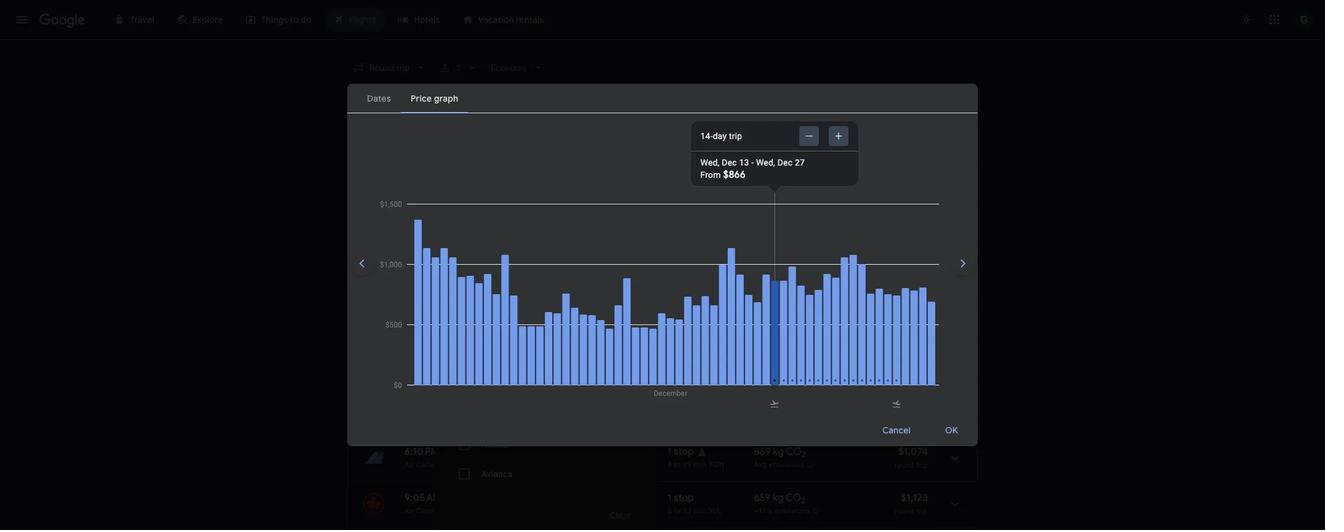 Task type: locate. For each thing, give the bounding box(es) containing it.
0 vertical spatial 8
[[588, 311, 593, 323]]

total duration 7 hr 51 min. element
[[588, 357, 668, 371]]

2 ewr from the top
[[607, 372, 623, 381]]

4 round from the top
[[895, 461, 914, 470]]

yow
[[709, 461, 725, 469]]

– inside 6:10 pm – 7:54 am + 1
[[442, 446, 448, 458]]

9:05 am
[[405, 311, 442, 323], [405, 492, 442, 504]]

date grid button
[[801, 173, 881, 195]]

9:05 am down canada, at the bottom of page
[[405, 492, 442, 504]]

kg for 659
[[773, 492, 784, 504]]

1 horizontal spatial -
[[751, 158, 754, 168]]

2 avg emissions from the top
[[754, 461, 804, 469]]

0 vertical spatial yul
[[704, 326, 718, 334]]

emissions down "569 kg co 2"
[[769, 461, 804, 469]]

+ inside 1:53 pm – 12:44 am + 1
[[490, 357, 494, 365]]

canada inside 9:05 am air canada
[[416, 507, 443, 515]]

1 vertical spatial operated
[[475, 461, 507, 469]]

stop inside 1 stop 1 hr 35 min ord
[[674, 357, 694, 370]]

– down 51
[[602, 372, 607, 381]]

– for 12:44 am
[[441, 357, 447, 370]]

canada down leaves vancouver international airport at 1:53 pm on thursday, november 9 and arrives at newark liberty international airport at 12:44 am on friday, november 10. element
[[446, 372, 472, 381]]

trip for $1,074
[[916, 461, 928, 470]]

1 vertical spatial yul
[[709, 507, 722, 515]]

0 horizontal spatial express
[[533, 326, 560, 334]]

wed, left 27 at the top
[[756, 158, 775, 168]]

0 horizontal spatial -
[[562, 326, 565, 334]]

round down $1,101 text field
[[895, 326, 914, 335]]

air canada down operated by air canada express - jazz
[[481, 351, 525, 361]]

round inside $1,232 round trip
[[895, 373, 914, 381]]

co inside "569 kg co 2"
[[786, 446, 802, 458]]

avg emissions down "569 kg co 2"
[[754, 461, 804, 469]]

kg inside the 595 kg co 2
[[773, 357, 784, 370]]

yvr left "jfk"
[[588, 326, 602, 334]]

1 horizontal spatial 5
[[607, 265, 613, 277]]

13
[[739, 158, 749, 168], [683, 461, 692, 469], [683, 507, 692, 515]]

kg up -15% emissions
[[774, 265, 785, 277]]

avg emissions
[[754, 372, 804, 381], [754, 461, 804, 469]]

hr inside 1 stop 1 hr 35 min ord
[[674, 372, 681, 381]]

0 vertical spatial ewr
[[607, 280, 623, 288]]

round down $843
[[895, 280, 914, 289]]

1 round from the top
[[895, 280, 914, 289]]

stop up the layover (1 of 1) is a 2 hr 8 min layover at montréal-pierre elliott trudeau international airport in montreal. element
[[674, 311, 694, 323]]

1 9:05 am from the top
[[405, 311, 442, 323]]

9:05 am for –
[[405, 311, 442, 323]]

7
[[588, 357, 593, 370]]

avg emissions down the 595 kg co 2
[[754, 372, 804, 381]]

min right 51
[[619, 357, 635, 370]]

emissions down 659 kg co 2
[[775, 507, 810, 516]]

operated down 8:27 pm text field
[[450, 326, 481, 334]]

hr inside '5 hr 5 min ewr'
[[596, 265, 605, 277]]

hr left '22'
[[596, 311, 605, 323]]

trip down $1,074
[[916, 461, 928, 470]]

kg inside 659 kg co 2
[[773, 492, 784, 504]]

2 inside the 677 kg co 2
[[801, 315, 805, 325]]

round
[[895, 280, 914, 289], [895, 326, 914, 335], [895, 373, 914, 381], [895, 461, 914, 470], [895, 507, 914, 516]]

0 vertical spatial  image
[[445, 280, 447, 288]]

hr right 10
[[600, 446, 610, 458]]

air down 8:10 am
[[405, 280, 414, 288]]

hr right 7
[[595, 357, 605, 370]]

0 vertical spatial -
[[751, 158, 754, 168]]

air down 9:05 am text field
[[405, 507, 414, 515]]

layover (1 of 1) is a 4 hr 13 min overnight layover at ottawa macdonald-cartier international airport in ottawa. element
[[668, 460, 748, 470]]

yul for 677
[[704, 326, 718, 334]]

kg for 569
[[773, 446, 784, 458]]

wed, up from
[[701, 158, 720, 168]]

round for $1,232
[[895, 373, 914, 381]]

2 inside "569 kg co 2"
[[802, 450, 806, 460]]

canada down 8:10 am
[[416, 280, 443, 288]]

13 inside 1 stop 3 hr 13 min yul
[[683, 507, 692, 515]]

connecting airports
[[860, 127, 943, 139]]

1 vertical spatial by
[[509, 461, 517, 469]]

trip inside $1,074 round trip
[[916, 461, 928, 470]]

co up "+11% emissions"
[[786, 492, 801, 504]]

1232 US dollars text field
[[900, 357, 928, 370]]

co inside the 595 kg co 2
[[786, 357, 801, 370]]

yvr inside "8 hr 22 min yvr – jfk"
[[588, 326, 602, 334]]

yul up 1 stop 1 hr 35 min ord
[[704, 326, 718, 334]]

1 stop flight. element up 4
[[668, 446, 694, 460]]

$1,232
[[900, 357, 928, 370]]

wed,
[[701, 158, 720, 168], [756, 158, 775, 168]]

7:54 am
[[450, 446, 487, 458]]

air up alaska
[[481, 351, 492, 361]]

air canada down departure time: 9:05 am. text box on the left of the page
[[405, 326, 443, 334]]

13 right 3
[[683, 507, 692, 515]]

united down 6:10 pm – 7:54 am + 1
[[446, 461, 468, 469]]

min right 44
[[626, 446, 643, 458]]

round inside $1,101 round trip
[[895, 326, 914, 335]]

- down times popup button
[[751, 158, 754, 168]]

min inside 1 stop 2 hr 8 min yul
[[689, 326, 702, 334]]

1 stop
[[668, 446, 694, 458]]

select
[[449, 191, 477, 203]]

+ up avianca
[[487, 445, 490, 453]]

0 vertical spatial avg
[[754, 372, 767, 381]]

0 horizontal spatial wed,
[[701, 158, 720, 168]]

2 horizontal spatial -
[[755, 280, 757, 289]]

+
[[490, 357, 494, 365], [487, 445, 490, 453]]

2 9:05 am from the top
[[405, 492, 442, 504]]

1 horizontal spatial by
[[509, 461, 517, 469]]

dec
[[722, 158, 737, 168], [778, 158, 793, 168]]

1 stop 3 hr 13 min yul
[[668, 492, 722, 515]]

round inside $1,123 round trip
[[895, 507, 914, 516]]

canada down operated by air canada express - jazz
[[495, 351, 525, 361]]

stop
[[674, 311, 694, 323], [674, 357, 694, 370], [674, 446, 694, 458], [674, 492, 694, 504]]

– right 1:53 pm text field on the bottom left of page
[[441, 357, 447, 370]]

1 stop flight. element for 595
[[668, 357, 694, 371]]

5
[[588, 265, 593, 277], [607, 265, 613, 277]]

air
[[405, 280, 414, 288], [405, 326, 414, 334], [493, 326, 503, 334], [481, 351, 492, 361], [434, 372, 444, 381], [405, 461, 414, 469], [405, 507, 414, 515]]

times
[[729, 127, 753, 139]]

min right 35
[[694, 372, 707, 381]]

None search field
[[347, 57, 1033, 530]]

co for 677 kg co 2
[[785, 311, 801, 323]]

connecting
[[860, 127, 908, 139]]

flights
[[435, 214, 471, 230]]

trip down "$1,123" text box
[[916, 507, 928, 516]]

0 horizontal spatial dec
[[722, 158, 737, 168]]

13 inside wed, dec 13 - wed, dec 27 from $866
[[739, 158, 749, 168]]

1 right 7:54 am
[[490, 445, 493, 453]]

1 up alaska
[[494, 357, 496, 365]]

co for 659 kg co 2
[[786, 492, 801, 504]]

kg
[[774, 265, 785, 277], [772, 311, 783, 323], [773, 357, 784, 370], [773, 446, 784, 458], [773, 492, 784, 504]]

scroll forward image
[[948, 249, 978, 278]]

operated for operated by republic airlines/united express
[[475, 461, 507, 469]]

trip for $843
[[916, 280, 928, 289]]

kg up +14% emissions in the bottom right of the page
[[772, 311, 783, 323]]

hr up 1 stop 1 hr 35 min ord
[[674, 326, 681, 334]]

air down "6:10 pm"
[[405, 461, 414, 469]]

8:10 am – 4:15 pm
[[405, 265, 485, 277]]

5 up "8 hr 22 min yvr – jfk"
[[588, 265, 593, 277]]

- inside wed, dec 13 - wed, dec 27 from $866
[[751, 158, 754, 168]]

5 up '22'
[[607, 265, 613, 277]]

2 yvr from the top
[[588, 372, 602, 381]]

0 vertical spatial united
[[450, 280, 472, 288]]

kg for 503
[[774, 265, 785, 277]]

hr inside 7 hr 51 min yvr – ewr
[[595, 357, 605, 370]]

Arrival time: 8:27 PM. text field
[[453, 311, 488, 323]]

0 vertical spatial 9:05 am
[[405, 311, 442, 323]]

min up 1 stop 1 hr 35 min ord
[[689, 326, 702, 334]]

1 vertical spatial avg emissions
[[754, 461, 804, 469]]

13 inside layover (1 of 1) is a 4 hr 13 min overnight layover at ottawa macdonald-cartier international airport in ottawa. element
[[683, 461, 692, 469]]

airlines
[[492, 191, 523, 203]]

2 round from the top
[[895, 326, 914, 335]]

2 stop from the top
[[674, 357, 694, 370]]

8:10 am
[[405, 265, 440, 277]]

1 vertical spatial +
[[487, 445, 490, 453]]

canada down departure time: 9:05 am. text box on the left of the page
[[416, 326, 443, 334]]

659 kg co 2
[[754, 492, 806, 506]]

2 vertical spatial 13
[[683, 507, 692, 515]]

round down $1,074
[[895, 461, 914, 470]]

8 up 1 stop 1 hr 35 min ord
[[683, 326, 687, 334]]

2 for 595
[[801, 361, 806, 371]]

kg right '595' on the bottom right of the page
[[773, 357, 784, 370]]

co inside 659 kg co 2
[[786, 492, 801, 504]]

day
[[713, 131, 727, 141]]

4 hr 13 min yow
[[668, 461, 725, 469]]

1 up 3
[[668, 492, 672, 504]]

round inside $1,074 round trip
[[895, 461, 914, 470]]

trip right day
[[729, 131, 742, 141]]

stop for 1 stop 2 hr 8 min yul
[[674, 311, 694, 323]]

ewr inside '5 hr 5 min ewr'
[[607, 280, 623, 288]]

1 vertical spatial 8
[[683, 326, 687, 334]]

co up -15% emissions
[[787, 265, 802, 277]]

1  image from the top
[[445, 280, 447, 288]]

1 5 from the left
[[588, 265, 593, 277]]

avg for 595
[[754, 372, 767, 381]]

–
[[443, 265, 449, 277], [444, 311, 450, 323], [602, 326, 607, 334], [441, 357, 447, 370], [602, 372, 607, 381], [442, 446, 448, 458]]

min left yow
[[694, 461, 707, 469]]

hr up "8 hr 22 min yvr – jfk"
[[596, 265, 605, 277]]

9:05 am inside 9:05 am air canada
[[405, 492, 442, 504]]

1 horizontal spatial express
[[604, 461, 632, 469]]

hr right 3
[[674, 507, 681, 515]]

operated down asiana
[[475, 461, 507, 469]]

ok button
[[930, 415, 973, 445]]

duration
[[976, 127, 1012, 139]]

avg down '595' on the bottom right of the page
[[754, 372, 767, 381]]

yul right 3
[[709, 507, 722, 515]]

1 horizontal spatial dec
[[778, 158, 793, 168]]

leaves vancouver international airport at 9:05 am on thursday, november 9 and arrives at john f. kennedy international airport at 8:27 pm on thursday, november 9. element
[[405, 311, 488, 323]]

yvr inside 7 hr 51 min yvr – ewr
[[588, 372, 602, 381]]

2 vertical spatial -
[[562, 326, 565, 334]]

+ up alaska
[[490, 357, 494, 365]]

1 1 stop flight. element from the top
[[668, 311, 694, 325]]

1 avg from the top
[[754, 372, 767, 381]]

none search field containing select all airlines
[[347, 57, 1033, 530]]

departing
[[376, 214, 432, 230]]

3 round from the top
[[895, 373, 914, 381]]

1 horizontal spatial wed,
[[756, 158, 775, 168]]

1 vertical spatial express
[[604, 461, 632, 469]]

canada down 9:05 am text field
[[416, 507, 443, 515]]

trip inside $1,101 round trip
[[916, 326, 928, 335]]

1 up 4
[[668, 446, 672, 458]]

min right '22'
[[620, 311, 637, 323]]

air canada down the departure time: 8:10 am. text field
[[405, 280, 443, 288]]

united down 1:53 pm text field on the bottom left of page
[[405, 372, 427, 381]]

trip inside $1,232 round trip
[[916, 373, 928, 381]]

operated
[[450, 326, 481, 334], [475, 461, 507, 469]]

2 wed, from the left
[[756, 158, 775, 168]]

all
[[480, 191, 489, 203]]

14-
[[701, 131, 713, 141]]

1 inside 1:53 pm – 12:44 am + 1
[[494, 357, 496, 365]]

kg inside "569 kg co 2"
[[773, 446, 784, 458]]

1 ewr from the top
[[607, 280, 623, 288]]

0 vertical spatial express
[[533, 326, 560, 334]]

2 1 stop flight. element from the top
[[668, 357, 694, 371]]

15%
[[757, 280, 771, 289]]

round inside $843 round trip
[[895, 280, 914, 289]]

trip inside $843 round trip
[[916, 280, 928, 289]]

1 vertical spatial ewr
[[607, 372, 623, 381]]

13 for 4 hr 13 min yow
[[683, 461, 692, 469]]

round for $1,101
[[895, 326, 914, 335]]

+ for 12:44 am
[[490, 357, 494, 365]]

1 stop flight. element up 1 stop 1 hr 35 min ord
[[668, 311, 694, 325]]

 image down "9:05 am – 8:27 pm"
[[445, 326, 447, 334]]

0 vertical spatial avg emissions
[[754, 372, 804, 381]]

trip down $843
[[916, 280, 928, 289]]

 image for 9:05 am
[[445, 326, 447, 334]]

stop inside 1 stop 3 hr 13 min yul
[[674, 492, 694, 504]]

0 vertical spatial by
[[483, 326, 491, 334]]

stop up 4 hr 13 min yow
[[674, 446, 694, 458]]

2  image from the top
[[445, 326, 447, 334]]

min up total duration 8 hr 22 min. element on the bottom of the page
[[615, 265, 632, 277]]

co right 569
[[786, 446, 802, 458]]

1 vertical spatial yvr
[[588, 372, 602, 381]]

min inside 1 stop 1 hr 35 min ord
[[694, 372, 707, 381]]

8
[[588, 311, 593, 323], [683, 326, 687, 334]]

stop for 1 stop
[[674, 446, 694, 458]]

express left jazz
[[533, 326, 560, 334]]

2 avg from the top
[[754, 461, 767, 469]]

3 stop from the top
[[674, 446, 694, 458]]

1:53 pm
[[405, 357, 438, 370]]

1 avg emissions from the top
[[754, 372, 804, 381]]

0 horizontal spatial 5
[[588, 265, 593, 277]]

2 vertical spatial united
[[446, 461, 468, 469]]

asiana
[[481, 440, 508, 450]]

canada inside search field
[[495, 351, 525, 361]]

8 left '22'
[[588, 311, 593, 323]]

by
[[483, 326, 491, 334], [509, 461, 517, 469]]

round down "$1,123" text box
[[895, 507, 914, 516]]

1 yvr from the top
[[588, 326, 602, 334]]

0 vertical spatial +
[[490, 357, 494, 365]]

lga
[[607, 507, 621, 515]]

-15% emissions
[[755, 280, 809, 289]]

1 vertical spatial 13
[[683, 461, 692, 469]]

 image for 8:10 am
[[445, 280, 447, 288]]

emissions down the 595 kg co 2
[[769, 372, 804, 381]]

jfk
[[607, 326, 620, 334]]

503 kg co
[[754, 265, 802, 277]]

price button
[[668, 123, 717, 143]]

leaves vancouver international airport at 1:53 pm on thursday, november 9 and arrives at newark liberty international airport at 12:44 am on friday, november 10. element
[[405, 357, 496, 370]]

total duration 5 hr 5 min. element
[[588, 265, 668, 279]]

0 horizontal spatial 8
[[588, 311, 593, 323]]

0 vertical spatial yvr
[[588, 326, 602, 334]]

1 stop from the top
[[674, 311, 694, 323]]

22
[[607, 311, 618, 323]]

kg inside the 677 kg co 2
[[772, 311, 783, 323]]

and
[[428, 233, 441, 242]]

10
[[588, 446, 598, 458]]

– down total duration 8 hr 22 min. element on the bottom of the page
[[602, 326, 607, 334]]

1 vertical spatial  image
[[445, 326, 447, 334]]

by down the 8:27 pm
[[483, 326, 491, 334]]

yul inside 1 stop 2 hr 8 min yul
[[704, 326, 718, 334]]

ewr
[[607, 280, 623, 288], [607, 372, 623, 381]]

1 vertical spatial avg
[[754, 461, 767, 469]]

13 down 1 stop on the right of the page
[[683, 461, 692, 469]]

trip inside $1,123 round trip
[[916, 507, 928, 516]]

min inside "8 hr 22 min yvr – jfk"
[[620, 311, 637, 323]]

0 vertical spatial 13
[[739, 158, 749, 168]]

kg right 569
[[773, 446, 784, 458]]

skyteam
[[481, 270, 517, 280]]

canada
[[416, 280, 443, 288], [416, 326, 443, 334], [505, 326, 531, 334], [495, 351, 525, 361], [446, 372, 472, 381], [416, 507, 443, 515]]

+ inside 6:10 pm – 7:54 am + 1
[[487, 445, 490, 453]]

$1,074 round trip
[[895, 446, 928, 470]]

stop up layover (1 of 1) is a 3 hr 13 min layover at montréal-pierre elliott trudeau international airport in montreal. element
[[674, 492, 694, 504]]

569
[[754, 446, 771, 458]]

yvr down 7
[[588, 372, 602, 381]]

0 horizontal spatial by
[[483, 326, 491, 334]]

13 up $866
[[739, 158, 749, 168]]

yul inside 1 stop 3 hr 13 min yul
[[709, 507, 722, 515]]

– left the 8:27 pm
[[444, 311, 450, 323]]

2 inside the 595 kg co 2
[[801, 361, 806, 371]]

total duration 8 hr 22 min. element
[[588, 311, 668, 325]]

date
[[833, 179, 853, 190]]

round down $1,232 text box
[[895, 373, 914, 381]]

4 1 stop flight. element from the top
[[668, 492, 694, 506]]

9:05 am down 8:10 am
[[405, 311, 442, 323]]

stop inside 1 stop 2 hr 8 min yul
[[674, 311, 694, 323]]

8 hr 22 min yvr – jfk
[[588, 311, 637, 334]]

dec up $866
[[722, 158, 737, 168]]

emissions for 569
[[769, 461, 804, 469]]

+ for 7:54 am
[[487, 445, 490, 453]]

by left republic
[[509, 461, 517, 469]]

– for 7:54 am
[[442, 446, 448, 458]]

total duration 10 hr 44 min. element
[[588, 446, 668, 460]]

9:05 am – 8:27 pm
[[405, 311, 488, 323]]

price
[[675, 127, 696, 139]]

- down 503
[[755, 280, 757, 289]]

express down 44
[[604, 461, 632, 469]]

0 vertical spatial operated
[[450, 326, 481, 334]]

co up +14% emissions in the bottom right of the page
[[785, 311, 801, 323]]

co
[[787, 265, 802, 277], [785, 311, 801, 323], [786, 357, 801, 370], [786, 446, 802, 458], [786, 492, 801, 504]]

1 vertical spatial united
[[405, 372, 427, 381]]

677 kg co 2
[[754, 311, 805, 325]]

2 for 659
[[801, 496, 806, 506]]

8 inside "8 hr 22 min yvr – jfk"
[[588, 311, 593, 323]]

 image
[[445, 280, 447, 288], [445, 326, 447, 334]]

1 stop flight. element up 3
[[668, 492, 694, 506]]

trip
[[729, 131, 742, 141], [916, 280, 928, 289], [916, 326, 928, 335], [916, 373, 928, 381], [916, 461, 928, 470], [916, 507, 928, 516]]

ewr down 51
[[607, 372, 623, 381]]

avg down 569
[[754, 461, 767, 469]]

Departure time: 8:10 AM. text field
[[405, 265, 440, 277]]

5 round from the top
[[895, 507, 914, 516]]

on
[[398, 233, 407, 242]]

Return text field
[[883, 84, 939, 118]]

2 5 from the left
[[607, 265, 613, 277]]

hr
[[596, 265, 605, 277], [596, 311, 605, 323], [674, 326, 681, 334], [595, 357, 605, 370], [674, 372, 681, 381], [600, 446, 610, 458], [674, 461, 681, 469], [674, 507, 681, 515]]

co inside the 677 kg co 2
[[785, 311, 801, 323]]

1 vertical spatial 9:05 am
[[405, 492, 442, 504]]

– inside 1:53 pm – 12:44 am + 1
[[441, 357, 447, 370]]

1 stop flight. element
[[668, 311, 694, 325], [668, 357, 694, 371], [668, 446, 694, 460], [668, 492, 694, 506]]

hr left 35
[[674, 372, 681, 381]]

9:05 am for air
[[405, 492, 442, 504]]

51
[[607, 357, 616, 370]]

– up air canada, united
[[442, 446, 448, 458]]

Arrival time: 7:54 AM on  Friday, November 10. text field
[[450, 445, 493, 458]]

4 stop from the top
[[674, 492, 694, 504]]

emissions down the 677 kg co 2
[[775, 326, 810, 335]]

1 horizontal spatial 8
[[683, 326, 687, 334]]

2 inside 659 kg co 2
[[801, 496, 806, 506]]

12:44 am
[[449, 357, 490, 370]]



Task type: vqa. For each thing, say whether or not it's contained in the screenshot.
trip associated with $1,123
yes



Task type: describe. For each thing, give the bounding box(es) containing it.
+11% emissions
[[754, 507, 810, 516]]

$1,074
[[899, 446, 928, 458]]

avg emissions for 569
[[754, 461, 804, 469]]

total duration 9 hr 33 min. element
[[588, 492, 668, 506]]

– for 4:15 pm
[[443, 265, 449, 277]]

price
[[409, 233, 426, 242]]

569 kg co 2
[[754, 446, 806, 460]]

$1,101 round trip
[[895, 311, 928, 335]]

35
[[683, 372, 692, 381]]

Departure text field
[[778, 84, 835, 118]]

express for canada
[[533, 326, 560, 334]]

duration button
[[969, 123, 1033, 143]]

+14%
[[754, 326, 773, 335]]

express for airlines/united
[[604, 461, 632, 469]]

Arrival time: 4:15 PM. text field
[[451, 265, 485, 277]]

hr inside "8 hr 22 min yvr – jfk"
[[596, 311, 605, 323]]

1 left 35
[[668, 372, 672, 381]]

co for 569 kg co 2
[[786, 446, 802, 458]]

air down the oneworld
[[493, 326, 503, 334]]

– for 8:27 pm
[[444, 311, 450, 323]]

air down leaves vancouver international airport at 1:53 pm on thursday, november 9 and arrives at newark liberty international airport at 12:44 am on friday, november 10. element
[[434, 372, 444, 381]]

hr inside 1 stop 3 hr 13 min yul
[[674, 507, 681, 515]]

stop for 1 stop 1 hr 35 min ord
[[674, 357, 694, 370]]

avianca
[[481, 469, 513, 479]]

$1,123
[[901, 492, 928, 504]]

trip for $1,123
[[916, 507, 928, 516]]

cancel
[[882, 425, 911, 436]]

bag fees
[[751, 233, 781, 242]]

+11%
[[754, 507, 773, 516]]

avg for 569
[[754, 461, 767, 469]]

– inside 7 hr 51 min yvr – ewr
[[602, 372, 607, 381]]

1 stop 2 hr 8 min yul
[[668, 311, 718, 334]]

1 inside 1 stop 3 hr 13 min yul
[[668, 492, 672, 504]]

1 inside 6:10 pm – 7:54 am + 1
[[490, 445, 493, 453]]

emissions button
[[779, 123, 848, 143]]

canada down the oneworld
[[505, 326, 531, 334]]

star
[[481, 240, 497, 250]]

2 for 677
[[801, 315, 805, 325]]

yul for 659
[[709, 507, 722, 515]]

clear
[[610, 510, 632, 521]]

2 for 569
[[802, 450, 806, 460]]

yvr for 8
[[588, 326, 602, 334]]

air canada inside search field
[[481, 351, 525, 361]]

659
[[754, 492, 770, 504]]

8:27 pm
[[453, 311, 488, 323]]

Arrival time: 12:44 AM on  Friday, November 10. text field
[[449, 357, 496, 370]]

4:15 pm
[[451, 265, 485, 277]]

by for air
[[483, 326, 491, 334]]

airlines
[[449, 330, 479, 340]]

$866
[[723, 169, 746, 181]]

layover (1 of 1) is a 2 hr 8 min layover at montréal-pierre elliott trudeau international airport in montreal. element
[[668, 325, 748, 335]]

5 hr 5 min ewr
[[588, 265, 632, 288]]

6:10 pm
[[405, 446, 439, 458]]

fees
[[766, 233, 781, 242]]

Departure time: 9:05 AM. text field
[[405, 311, 442, 323]]

min inside 1 stop 3 hr 13 min yul
[[694, 507, 707, 515]]

best departing flights main content
[[347, 173, 978, 530]]

7 hr 51 min yvr – ewr
[[588, 357, 635, 381]]

leaves vancouver international airport at 8:10 am on thursday, november 9 and arrives at newark liberty international airport at 4:15 pm on thursday, november 9. element
[[405, 265, 485, 277]]

best
[[347, 214, 373, 230]]

– inside "8 hr 22 min yvr – jfk"
[[602, 326, 607, 334]]

scroll backward image
[[347, 249, 377, 278]]

emissions down 503 kg co
[[773, 280, 809, 289]]

2 inside popup button
[[457, 63, 461, 73]]

yvr for 7
[[588, 372, 602, 381]]

from
[[701, 170, 721, 180]]

stop for 1 stop 3 hr 13 min yul
[[674, 492, 694, 504]]

times button
[[722, 123, 774, 143]]

27
[[795, 158, 805, 168]]

air inside search field
[[481, 351, 492, 361]]

1 stop flight. element for 677
[[668, 311, 694, 325]]

date grid
[[833, 179, 871, 190]]

1 dec from the left
[[722, 158, 737, 168]]

$843
[[905, 265, 928, 277]]

1123 US dollars text field
[[901, 492, 928, 504]]

+14% emissions
[[754, 326, 810, 335]]

select all airlines
[[449, 191, 523, 203]]

best departing flights
[[347, 214, 471, 230]]

1 wed, from the left
[[701, 158, 720, 168]]

trip for 14-
[[729, 131, 742, 141]]

min inside '5 hr 5 min ewr'
[[615, 265, 632, 277]]

round for $1,074
[[895, 461, 914, 470]]

2 button
[[434, 57, 484, 79]]

operated by air canada express - jazz
[[450, 326, 583, 334]]

3
[[668, 507, 672, 515]]

Departure time: 6:10 PM. text field
[[405, 446, 439, 458]]

trip for $1,101
[[916, 326, 928, 335]]

1:53 pm – 12:44 am + 1
[[405, 357, 496, 370]]

operated by republic airlines/united express
[[475, 461, 632, 469]]

503
[[754, 265, 771, 277]]

avg emissions for 595
[[754, 372, 804, 381]]

round for $843
[[895, 280, 914, 289]]

emissions for 677
[[775, 326, 810, 335]]

1074 US dollars text field
[[899, 446, 928, 458]]

star alliance
[[481, 240, 531, 250]]

1 stop flight. element for 659
[[668, 492, 694, 506]]

leaves vancouver international airport at 6:10 pm on thursday, november 9 and arrives at newark liberty international airport at 7:54 am on friday, november 10. element
[[405, 445, 493, 458]]

2 inside 1 stop 2 hr 8 min yul
[[668, 326, 672, 334]]

clear button
[[595, 506, 646, 525]]

grid
[[855, 179, 871, 190]]

alaska
[[481, 381, 508, 390]]

595 kg co 2
[[754, 357, 806, 371]]

ewr inside 7 hr 51 min yvr – ewr
[[607, 372, 623, 381]]

round for $1,123
[[895, 507, 914, 516]]

hr inside 1 stop 2 hr 8 min yul
[[674, 326, 681, 334]]

airports
[[910, 127, 943, 139]]

emissions for 595
[[769, 372, 804, 381]]

jazz
[[567, 326, 583, 334]]

Departure time: 1:53 PM. text field
[[405, 357, 438, 370]]

$1,101
[[902, 311, 928, 323]]

based
[[375, 233, 396, 242]]

layover (1 of 1) is a 1 hr 35 min layover at o'hare international airport in chicago. element
[[668, 371, 748, 381]]

cancel button
[[868, 415, 926, 445]]

ranked based on price and convenience
[[347, 233, 486, 242]]

ord
[[709, 372, 724, 381]]

air canada, united
[[405, 461, 468, 469]]

4
[[668, 461, 672, 469]]

6:10 pm – 7:54 am + 1
[[405, 445, 493, 458]]

595
[[754, 357, 771, 370]]

operated for operated by air canada express - jazz
[[450, 326, 481, 334]]

airlines/united
[[551, 461, 602, 469]]

677
[[754, 311, 770, 323]]

republic
[[519, 461, 549, 469]]

layover (1 of 1) is a 3 hr 13 min layover at montréal-pierre elliott trudeau international airport in montreal. element
[[668, 506, 748, 516]]

1101 US dollars text field
[[902, 311, 928, 323]]

air down departure time: 9:05 am. text box on the left of the page
[[405, 326, 414, 334]]

air inside 9:05 am air canada
[[405, 507, 414, 515]]

1 vertical spatial -
[[755, 280, 757, 289]]

9:05 am air canada
[[405, 492, 443, 515]]

min inside 7 hr 51 min yvr – ewr
[[619, 357, 635, 370]]

ranked
[[347, 233, 373, 242]]

Departure time: 9:05 AM. text field
[[405, 492, 442, 504]]

emissions for 659
[[775, 507, 810, 516]]

kg for 677
[[772, 311, 783, 323]]

2 dec from the left
[[778, 158, 793, 168]]

emissions
[[787, 127, 827, 139]]

convenience
[[443, 233, 486, 242]]

hr right 4
[[674, 461, 681, 469]]

co for 503 kg co
[[787, 265, 802, 277]]

$1,123 round trip
[[895, 492, 928, 516]]

air canada down leaves vancouver international airport at 1:53 pm on thursday, november 9 and arrives at newark liberty international airport at 12:44 am on friday, november 10. element
[[434, 372, 472, 381]]

1 up layover (1 of 1) is a 1 hr 35 min layover at o'hare international airport in chicago. 'element'
[[668, 357, 672, 370]]

trip for $1,232
[[916, 373, 928, 381]]

canada,
[[416, 461, 444, 469]]

co for 595 kg co 2
[[786, 357, 801, 370]]

3 1 stop flight. element from the top
[[668, 446, 694, 460]]

10 hr 44 min
[[588, 446, 643, 458]]

kg for 595
[[773, 357, 784, 370]]

14-day trip
[[701, 131, 742, 141]]

by for republic
[[509, 461, 517, 469]]

8 inside 1 stop 2 hr 8 min yul
[[683, 326, 687, 334]]

1 inside 1 stop 2 hr 8 min yul
[[668, 311, 672, 323]]

connecting airports button
[[853, 123, 964, 143]]

13 for wed, dec 13 - wed, dec 27 from $866
[[739, 158, 749, 168]]

44
[[612, 446, 624, 458]]

bag fees button
[[751, 233, 781, 242]]



